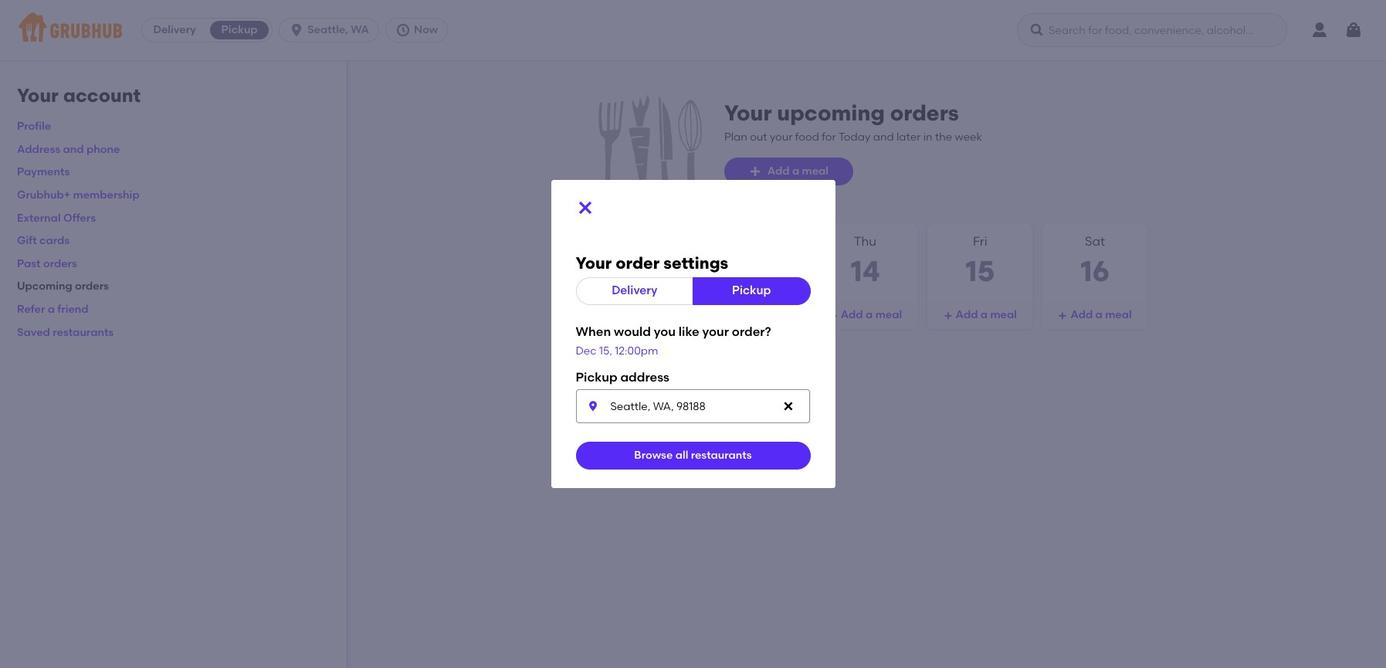 Task type: describe. For each thing, give the bounding box(es) containing it.
15,
[[599, 345, 612, 358]]

when
[[576, 324, 611, 339]]

your inside your upcoming orders plan out your food for today and later in the week
[[770, 130, 793, 143]]

1 vertical spatial pickup
[[732, 283, 771, 297]]

your for order
[[576, 253, 612, 273]]

refer a friend
[[17, 303, 89, 316]]

order?
[[732, 324, 771, 339]]

a right refer
[[48, 303, 55, 316]]

delivery button for 'pickup' button within the main navigation "navigation"
[[142, 18, 207, 42]]

0 horizontal spatial and
[[63, 143, 84, 156]]

payments
[[17, 166, 70, 179]]

fri
[[973, 234, 987, 249]]

your inside when would you like your order? dec 15, 12:00pm
[[702, 324, 729, 339]]

sat 16
[[1081, 234, 1110, 288]]

payments link
[[17, 166, 70, 179]]

a up would at left
[[636, 308, 643, 321]]

gift
[[17, 234, 37, 247]]

would
[[614, 324, 651, 339]]

browse all restaurants
[[634, 449, 752, 462]]

svg image inside the main navigation "navigation"
[[1345, 21, 1363, 39]]

external offers link
[[17, 211, 96, 224]]

you
[[654, 324, 676, 339]]

seattle, wa
[[307, 23, 369, 36]]

saved restaurants
[[17, 326, 114, 339]]

add a meal up would at left
[[611, 308, 672, 321]]

grubhub+ membership
[[17, 188, 140, 202]]

meal down 14
[[875, 308, 902, 321]]

orders for upcoming orders
[[75, 280, 109, 293]]

meal down food at the right of page
[[802, 164, 829, 178]]

orders for past orders
[[43, 257, 77, 270]]

thu
[[854, 234, 877, 249]]

past orders link
[[17, 257, 77, 270]]

seattle, wa button
[[279, 18, 385, 42]]

0 vertical spatial restaurants
[[53, 326, 114, 339]]

external
[[17, 211, 61, 224]]

grubhub+ membership link
[[17, 188, 140, 202]]

delivery button for bottommost 'pickup' button
[[576, 277, 693, 305]]

add a meal up order?
[[726, 308, 787, 321]]

your account
[[17, 84, 141, 107]]

account
[[63, 84, 141, 107]]

refer
[[17, 303, 45, 316]]

orders inside your upcoming orders plan out your food for today and later in the week
[[890, 100, 959, 126]]

meal up order?
[[761, 308, 787, 321]]

plan
[[724, 130, 747, 143]]

past
[[17, 257, 41, 270]]

out
[[750, 130, 767, 143]]

add a meal down food at the right of page
[[767, 164, 829, 178]]

food
[[795, 130, 819, 143]]

gift cards
[[17, 234, 70, 247]]

gift cards link
[[17, 234, 70, 247]]

your for account
[[17, 84, 59, 107]]

sat
[[1085, 234, 1105, 249]]

13
[[736, 254, 765, 288]]

profile link
[[17, 120, 51, 133]]

a down 15
[[981, 308, 988, 321]]

main navigation navigation
[[0, 0, 1386, 60]]

upcoming
[[17, 280, 72, 293]]

wa
[[351, 23, 369, 36]]

add a meal button down 15
[[928, 301, 1033, 329]]

all
[[675, 449, 688, 462]]

like
[[679, 324, 699, 339]]

add a meal button up 12:00pm
[[583, 301, 688, 329]]

add a meal down 15
[[956, 308, 1017, 321]]

a up order?
[[751, 308, 758, 321]]

seattle,
[[307, 23, 348, 36]]

add a meal button down food at the right of page
[[724, 158, 853, 185]]

dec 15, 12:00pm link
[[576, 345, 658, 358]]

past orders
[[17, 257, 77, 270]]

order
[[616, 253, 660, 273]]

membership
[[73, 188, 140, 202]]

svg image inside the seattle, wa 'button'
[[289, 22, 304, 38]]

phone
[[86, 143, 120, 156]]

restaurants inside button
[[691, 449, 752, 462]]

refer a friend link
[[17, 303, 89, 316]]

the
[[935, 130, 952, 143]]

add a meal button down 16
[[1043, 301, 1148, 329]]

grubhub+
[[17, 188, 70, 202]]

address and phone link
[[17, 143, 120, 156]]

1 vertical spatial pickup button
[[693, 277, 810, 305]]

for
[[822, 130, 836, 143]]

address and phone
[[17, 143, 120, 156]]



Task type: vqa. For each thing, say whether or not it's contained in the screenshot.
Roti Mediterranean Bowls, Salads & Pitas ICON
no



Task type: locate. For each thing, give the bounding box(es) containing it.
week
[[955, 130, 982, 143]]

in
[[923, 130, 933, 143]]

2 vertical spatial orders
[[75, 280, 109, 293]]

later
[[897, 130, 921, 143]]

your left 12
[[576, 253, 612, 273]]

fri 15
[[966, 234, 995, 288]]

1 horizontal spatial delivery
[[612, 283, 657, 297]]

meal
[[802, 164, 829, 178], [646, 308, 672, 321], [761, 308, 787, 321], [875, 308, 902, 321], [990, 308, 1017, 321], [1105, 308, 1132, 321]]

now button
[[385, 18, 454, 42]]

1 horizontal spatial delivery button
[[576, 277, 693, 305]]

0 vertical spatial delivery button
[[142, 18, 207, 42]]

orders
[[890, 100, 959, 126], [43, 257, 77, 270], [75, 280, 109, 293]]

svg image inside now button
[[395, 22, 411, 38]]

0 vertical spatial your
[[770, 130, 793, 143]]

saved restaurants link
[[17, 326, 114, 339]]

2 horizontal spatial your
[[724, 100, 772, 126]]

svg image
[[289, 22, 304, 38], [395, 22, 411, 38], [1029, 22, 1045, 38], [749, 165, 761, 178], [943, 311, 953, 321], [1058, 311, 1068, 321], [587, 400, 599, 413]]

address
[[620, 370, 669, 384]]

15
[[966, 254, 995, 288]]

cards
[[39, 234, 70, 247]]

restaurants down friend
[[53, 326, 114, 339]]

orders up friend
[[75, 280, 109, 293]]

profile
[[17, 120, 51, 133]]

your
[[17, 84, 59, 107], [724, 100, 772, 126], [576, 253, 612, 273]]

0 horizontal spatial pickup
[[221, 23, 258, 36]]

14
[[851, 254, 880, 288]]

add a meal button
[[724, 158, 853, 185], [583, 301, 688, 329], [698, 301, 803, 329], [813, 301, 918, 329], [928, 301, 1033, 329], [1043, 301, 1148, 329]]

delivery inside the main navigation "navigation"
[[153, 23, 196, 36]]

upcoming orders link
[[17, 280, 109, 293]]

0 horizontal spatial restaurants
[[53, 326, 114, 339]]

pickup inside the main navigation "navigation"
[[221, 23, 258, 36]]

1 horizontal spatial and
[[873, 130, 894, 143]]

1 horizontal spatial your
[[770, 130, 793, 143]]

1 horizontal spatial restaurants
[[691, 449, 752, 462]]

pickup button inside the main navigation "navigation"
[[207, 18, 272, 42]]

delivery
[[153, 23, 196, 36], [612, 283, 657, 297]]

upcoming orders
[[17, 280, 109, 293]]

add a meal down 14
[[841, 308, 902, 321]]

friend
[[57, 303, 89, 316]]

1 vertical spatial restaurants
[[691, 449, 752, 462]]

add a meal
[[767, 164, 829, 178], [611, 308, 672, 321], [726, 308, 787, 321], [841, 308, 902, 321], [956, 308, 1017, 321], [1071, 308, 1132, 321]]

Search Address search field
[[576, 389, 810, 423]]

pickup
[[576, 370, 617, 384]]

your right out
[[770, 130, 793, 143]]

0 horizontal spatial delivery
[[153, 23, 196, 36]]

0 vertical spatial pickup
[[221, 23, 258, 36]]

add a meal down 16
[[1071, 308, 1132, 321]]

a down food at the right of page
[[792, 164, 799, 178]]

add for add a meal button under 14
[[841, 308, 863, 321]]

12:00pm
[[615, 345, 658, 358]]

pickup
[[221, 23, 258, 36], [732, 283, 771, 297]]

pickup button
[[207, 18, 272, 42], [693, 277, 810, 305]]

meal down 15
[[990, 308, 1017, 321]]

a down 14
[[866, 308, 873, 321]]

now
[[414, 23, 438, 36]]

your upcoming orders plan out your food for today and later in the week
[[724, 100, 982, 143]]

settings
[[664, 253, 728, 273]]

0 vertical spatial delivery
[[153, 23, 196, 36]]

a
[[792, 164, 799, 178], [48, 303, 55, 316], [636, 308, 643, 321], [751, 308, 758, 321], [866, 308, 873, 321], [981, 308, 988, 321], [1096, 308, 1103, 321]]

saved
[[17, 326, 50, 339]]

restaurants
[[53, 326, 114, 339], [691, 449, 752, 462]]

today
[[839, 130, 871, 143]]

0 vertical spatial pickup button
[[207, 18, 272, 42]]

delivery button inside the main navigation "navigation"
[[142, 18, 207, 42]]

thu 14
[[851, 234, 880, 288]]

add for add a meal button under 16
[[1071, 308, 1093, 321]]

meal up you
[[646, 308, 672, 321]]

0 horizontal spatial your
[[702, 324, 729, 339]]

delivery button
[[142, 18, 207, 42], [576, 277, 693, 305]]

your right like
[[702, 324, 729, 339]]

1 horizontal spatial pickup button
[[693, 277, 810, 305]]

and
[[873, 130, 894, 143], [63, 143, 84, 156]]

your
[[770, 130, 793, 143], [702, 324, 729, 339]]

your for upcoming
[[724, 100, 772, 126]]

1 vertical spatial orders
[[43, 257, 77, 270]]

when would you like your order? dec 15, 12:00pm
[[576, 324, 771, 358]]

a down 16
[[1096, 308, 1103, 321]]

1 vertical spatial your
[[702, 324, 729, 339]]

browse all restaurants button
[[576, 442, 810, 470]]

offers
[[63, 211, 96, 224]]

1 vertical spatial delivery button
[[576, 277, 693, 305]]

your order settings
[[576, 253, 728, 273]]

add a meal button down 13
[[698, 301, 803, 329]]

orders up in
[[890, 100, 959, 126]]

12
[[621, 254, 650, 288]]

your up profile
[[17, 84, 59, 107]]

svg image
[[1345, 21, 1363, 39], [576, 198, 594, 217], [828, 311, 838, 321], [782, 400, 794, 413]]

add for add a meal button underneath 15
[[956, 308, 978, 321]]

your inside your upcoming orders plan out your food for today and later in the week
[[724, 100, 772, 126]]

0 horizontal spatial your
[[17, 84, 59, 107]]

meal down 16
[[1105, 308, 1132, 321]]

add for add a meal button below food at the right of page
[[767, 164, 790, 178]]

0 horizontal spatial delivery button
[[142, 18, 207, 42]]

and left later
[[873, 130, 894, 143]]

orders up upcoming orders at the top left
[[43, 257, 77, 270]]

add a meal button down 14
[[813, 301, 918, 329]]

1 vertical spatial delivery
[[612, 283, 657, 297]]

pickup address
[[576, 370, 669, 384]]

0 vertical spatial orders
[[890, 100, 959, 126]]

browse
[[634, 449, 673, 462]]

restaurants right all
[[691, 449, 752, 462]]

and left phone on the left top of the page
[[63, 143, 84, 156]]

1 horizontal spatial your
[[576, 253, 612, 273]]

dec
[[576, 345, 597, 358]]

0 horizontal spatial pickup button
[[207, 18, 272, 42]]

your up out
[[724, 100, 772, 126]]

address
[[17, 143, 60, 156]]

1 horizontal spatial pickup
[[732, 283, 771, 297]]

external offers
[[17, 211, 96, 224]]

and inside your upcoming orders plan out your food for today and later in the week
[[873, 130, 894, 143]]

add
[[767, 164, 790, 178], [611, 308, 633, 321], [726, 308, 748, 321], [841, 308, 863, 321], [956, 308, 978, 321], [1071, 308, 1093, 321]]

upcoming
[[777, 100, 885, 126]]

16
[[1081, 254, 1110, 288]]



